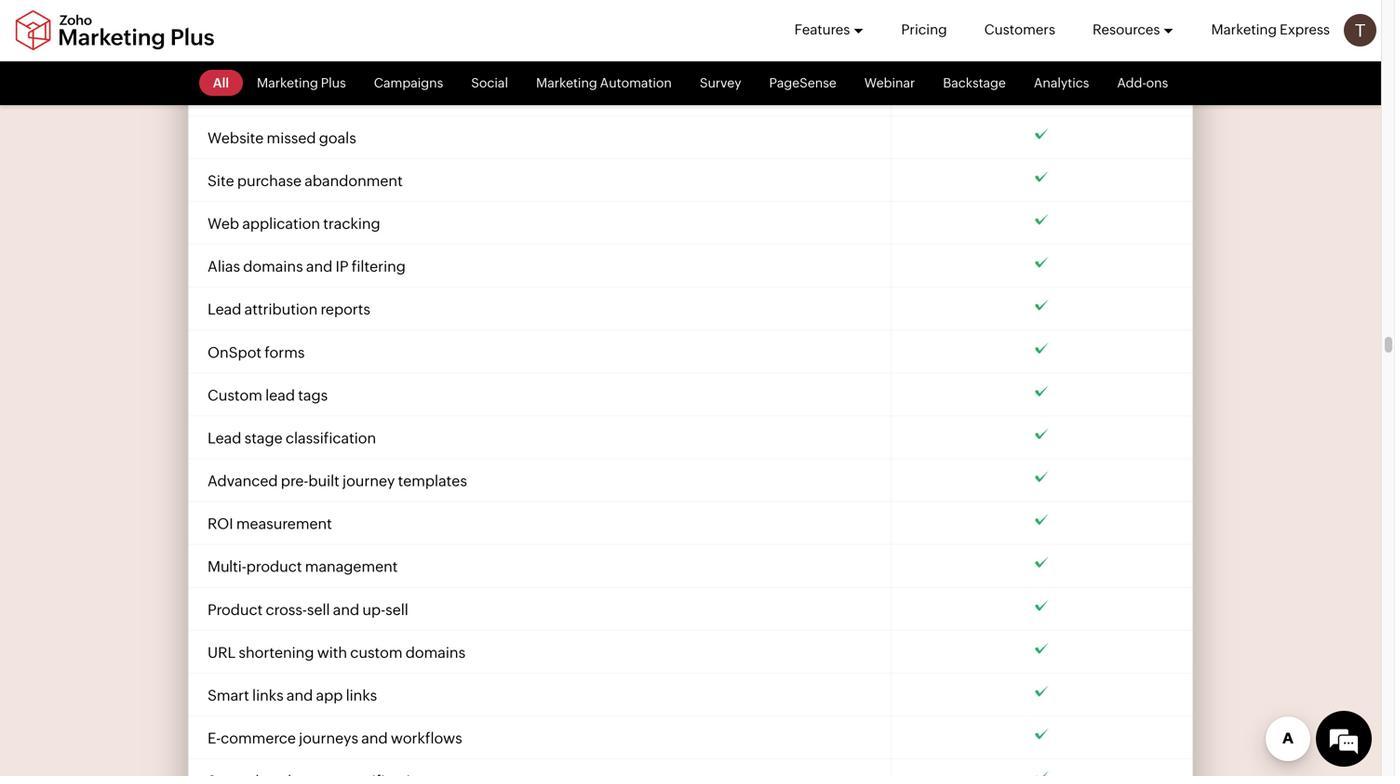 Task type: locate. For each thing, give the bounding box(es) containing it.
0 vertical spatial smart
[[208, 86, 249, 104]]

smart down url
[[208, 687, 249, 704]]

alias domains and ip filtering
[[208, 258, 406, 275]]

smart links and app links
[[208, 687, 377, 704]]

sell up with
[[307, 601, 330, 618]]

lead
[[265, 387, 295, 404]]

links
[[252, 687, 284, 704], [346, 687, 377, 704]]

custom
[[350, 644, 403, 661]]

zoho marketingplus logo image
[[14, 10, 216, 51]]

touchpoints
[[208, 43, 294, 61]]

smart left pop-
[[208, 86, 249, 104]]

add-
[[1118, 75, 1147, 90]]

links right app
[[346, 687, 377, 704]]

lead left stage
[[208, 430, 242, 447]]

marketing
[[1212, 21, 1277, 38]]

0 horizontal spatial sell
[[307, 601, 330, 618]]

classification
[[286, 430, 376, 447]]

ons
[[1147, 75, 1169, 90]]

resources
[[1093, 21, 1160, 38]]

2 sell from the left
[[386, 601, 409, 618]]

1 vertical spatial lead
[[208, 430, 242, 447]]

workflows
[[391, 730, 462, 747]]

sell
[[307, 601, 330, 618], [386, 601, 409, 618]]

goals
[[319, 129, 356, 146]]

1 horizontal spatial links
[[346, 687, 377, 704]]

journeys
[[299, 730, 358, 747]]

journey
[[343, 473, 395, 490]]

sell up custom
[[386, 601, 409, 618]]

webinar
[[865, 75, 915, 90]]

1 smart from the top
[[208, 86, 249, 104]]

2 smart from the top
[[208, 687, 249, 704]]

0 vertical spatial lead
[[208, 301, 242, 318]]

1 vertical spatial smart
[[208, 687, 249, 704]]

pricing
[[902, 21, 947, 38]]

reports
[[321, 301, 371, 318]]

pop-
[[252, 86, 285, 104]]

roi
[[208, 515, 233, 533]]

purchase
[[237, 172, 302, 189]]

and left up-
[[333, 601, 360, 618]]

lead for lead attribution reports
[[208, 301, 242, 318]]

domains up attribution
[[243, 258, 303, 275]]

site
[[208, 172, 234, 189]]

app
[[316, 687, 343, 704]]

up-
[[363, 601, 386, 618]]

and
[[306, 258, 333, 275], [333, 601, 360, 618], [287, 687, 313, 704], [361, 730, 388, 747]]

2 lead from the top
[[208, 430, 242, 447]]

product cross-sell and up-sell
[[208, 601, 409, 618]]

marketing plus
[[257, 75, 346, 90]]

shortening
[[239, 644, 314, 661]]

cross-
[[266, 601, 307, 618]]

1 vertical spatial domains
[[406, 644, 466, 661]]

lead down alias
[[208, 301, 242, 318]]

commerce
[[221, 730, 296, 747]]

attribution
[[245, 301, 318, 318]]

stage
[[245, 430, 283, 447]]

smart
[[208, 86, 249, 104], [208, 687, 249, 704]]

filtering
[[352, 258, 406, 275]]

product
[[246, 558, 302, 576]]

links down shortening at the left bottom
[[252, 687, 284, 704]]

domains right custom
[[406, 644, 466, 661]]

tags
[[298, 387, 328, 404]]

lead
[[208, 301, 242, 318], [208, 430, 242, 447]]

abandonment
[[305, 172, 403, 189]]

missed
[[267, 129, 316, 146]]

and left app
[[287, 687, 313, 704]]

terry turtle image
[[1344, 14, 1377, 47]]

e-
[[208, 730, 221, 747]]

url
[[208, 644, 236, 661]]

1 horizontal spatial sell
[[386, 601, 409, 618]]

domains
[[243, 258, 303, 275], [406, 644, 466, 661]]

built
[[309, 473, 340, 490]]

0 horizontal spatial links
[[252, 687, 284, 704]]

with
[[317, 644, 347, 661]]

multi-
[[208, 558, 246, 576]]

2 links from the left
[[346, 687, 377, 704]]

0 horizontal spatial domains
[[243, 258, 303, 275]]

1 lead from the top
[[208, 301, 242, 318]]



Task type: describe. For each thing, give the bounding box(es) containing it.
social
[[471, 75, 508, 90]]

features link
[[795, 0, 864, 60]]

custom lead tags
[[208, 387, 328, 404]]

customers
[[985, 21, 1056, 38]]

and left ip
[[306, 258, 333, 275]]

smart for smart links and app links
[[208, 687, 249, 704]]

tracking
[[323, 215, 380, 232]]

survey
[[700, 75, 742, 90]]

and right the journeys
[[361, 730, 388, 747]]

site purchase abandonment
[[208, 172, 403, 189]]

marketing automation
[[536, 75, 672, 90]]

web
[[208, 215, 239, 232]]

campaigns
[[374, 75, 443, 90]]

smart pop-ups
[[208, 86, 310, 104]]

management
[[305, 558, 398, 576]]

ups
[[285, 86, 310, 104]]

custom
[[208, 387, 262, 404]]

1 sell from the left
[[307, 601, 330, 618]]

alias
[[208, 258, 240, 275]]

advanced
[[208, 473, 278, 490]]

website
[[208, 129, 264, 146]]

0 vertical spatial domains
[[243, 258, 303, 275]]

add-ons
[[1118, 75, 1169, 90]]

onspot forms
[[208, 344, 305, 361]]

e-commerce journeys and workflows
[[208, 730, 462, 747]]

ip
[[336, 258, 349, 275]]

website missed goals
[[208, 129, 356, 146]]

pricing link
[[902, 0, 947, 60]]

onspot
[[208, 344, 262, 361]]

roi measurement
[[208, 515, 332, 533]]

pre-
[[281, 473, 309, 490]]

marketing express link
[[1212, 0, 1330, 60]]

all
[[213, 75, 229, 90]]

1 links from the left
[[252, 687, 284, 704]]

application
[[242, 215, 320, 232]]

marketing express
[[1212, 21, 1330, 38]]

backstage
[[943, 75, 1006, 90]]

multi-product management
[[208, 558, 398, 576]]

pagesense
[[770, 75, 837, 90]]

1 horizontal spatial domains
[[406, 644, 466, 661]]

analytics
[[1034, 75, 1090, 90]]

url shortening with custom domains
[[208, 644, 466, 661]]

advanced pre-built journey templates
[[208, 473, 467, 490]]

product
[[208, 601, 263, 618]]

measurement
[[236, 515, 332, 533]]

resources link
[[1093, 0, 1174, 60]]

customers link
[[985, 0, 1056, 60]]

lead stage classification
[[208, 430, 376, 447]]

web application tracking
[[208, 215, 380, 232]]

lead for lead stage classification
[[208, 430, 242, 447]]

express
[[1280, 21, 1330, 38]]

lead attribution reports
[[208, 301, 371, 318]]

templates
[[398, 473, 467, 490]]

forms
[[265, 344, 305, 361]]

features
[[795, 21, 850, 38]]

smart for smart pop-ups
[[208, 86, 249, 104]]



Task type: vqa. For each thing, say whether or not it's contained in the screenshot.
Dedicated account manager
no



